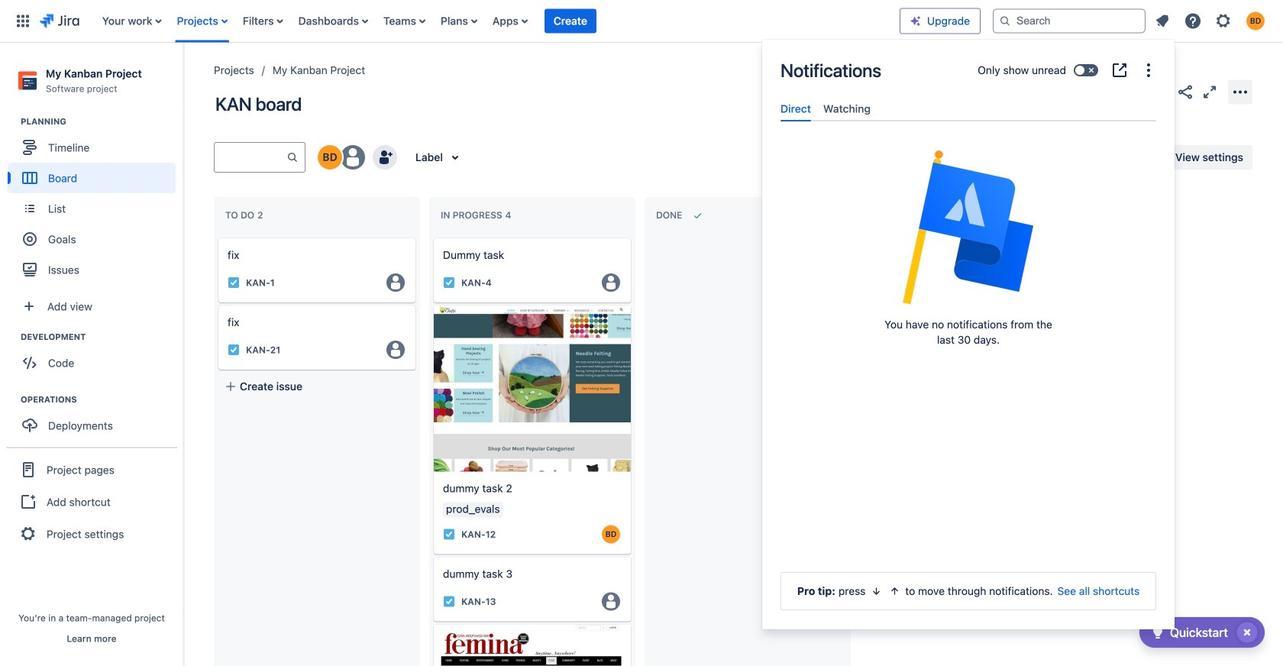Task type: vqa. For each thing, say whether or not it's contained in the screenshot.
fourth Epic image from the top
no



Task type: describe. For each thing, give the bounding box(es) containing it.
notifications image
[[1154, 12, 1172, 30]]

enter full screen image
[[1201, 83, 1219, 101]]

development image
[[2, 328, 21, 346]]

appswitcher icon image
[[14, 12, 32, 30]]

help image
[[1184, 12, 1203, 30]]

open notifications in a new tab image
[[1111, 61, 1129, 79]]

heading for group related to "planning" icon
[[21, 116, 183, 128]]

create issue image for to do element
[[208, 228, 226, 246]]

Search field
[[993, 9, 1146, 33]]

sidebar element
[[0, 43, 183, 666]]

heading for group corresponding to "development" image
[[21, 331, 183, 343]]

0 horizontal spatial list
[[95, 0, 900, 42]]

to do element
[[225, 210, 266, 221]]

planning image
[[2, 112, 21, 131]]

goal image
[[23, 232, 37, 246]]

arrow up image
[[889, 585, 901, 597]]

add people image
[[376, 148, 394, 167]]

primary element
[[9, 0, 900, 42]]



Task type: locate. For each thing, give the bounding box(es) containing it.
dialog
[[762, 40, 1175, 630]]

more image
[[1140, 61, 1158, 79]]

1 create issue image from the left
[[208, 228, 226, 246]]

group for "planning" icon
[[8, 116, 183, 290]]

dismiss quickstart image
[[1235, 620, 1260, 645]]

3 heading from the top
[[21, 394, 183, 406]]

1 vertical spatial task image
[[443, 528, 455, 541]]

0 vertical spatial heading
[[21, 116, 183, 128]]

1 horizontal spatial task image
[[443, 528, 455, 541]]

settings image
[[1215, 12, 1233, 30]]

heading
[[21, 116, 183, 128], [21, 331, 183, 343], [21, 394, 183, 406]]

list
[[95, 0, 900, 42], [1149, 7, 1274, 35]]

arrow down image
[[870, 585, 883, 597]]

search image
[[999, 15, 1012, 27]]

create issue image down in progress element
[[423, 228, 442, 246]]

list item
[[545, 0, 597, 42]]

create issue image
[[208, 228, 226, 246], [423, 228, 442, 246]]

1 heading from the top
[[21, 116, 183, 128]]

0 horizontal spatial task image
[[228, 344, 240, 356]]

banner
[[0, 0, 1284, 43]]

Search this board text field
[[215, 144, 287, 171]]

group
[[8, 116, 183, 290], [8, 331, 183, 383], [8, 394, 183, 446], [6, 447, 177, 556]]

1 horizontal spatial list
[[1149, 7, 1274, 35]]

0 vertical spatial task image
[[228, 344, 240, 356]]

0 horizontal spatial create issue image
[[208, 228, 226, 246]]

operations image
[[2, 391, 21, 409]]

task image
[[228, 344, 240, 356], [443, 528, 455, 541]]

in progress element
[[441, 210, 515, 221]]

group for "development" image
[[8, 331, 183, 383]]

group for operations image at bottom
[[8, 394, 183, 446]]

task image
[[228, 277, 240, 289], [443, 277, 455, 289], [443, 596, 455, 608]]

None search field
[[993, 9, 1146, 33]]

2 heading from the top
[[21, 331, 183, 343]]

jira image
[[40, 12, 79, 30], [40, 12, 79, 30]]

heading for group for operations image at bottom
[[21, 394, 183, 406]]

1 vertical spatial heading
[[21, 331, 183, 343]]

sidebar navigation image
[[167, 61, 200, 92]]

tab list
[[775, 96, 1163, 122]]

2 create issue image from the left
[[423, 228, 442, 246]]

1 horizontal spatial create issue image
[[423, 228, 442, 246]]

2 vertical spatial heading
[[21, 394, 183, 406]]

star kan board image
[[1152, 83, 1170, 101]]

your profile and settings image
[[1247, 12, 1265, 30]]

create issue image for in progress element
[[423, 228, 442, 246]]

task image for in progress element
[[443, 277, 455, 289]]

create issue image down to do element
[[208, 228, 226, 246]]

task image for to do element
[[228, 277, 240, 289]]

more actions image
[[1232, 83, 1250, 101]]



